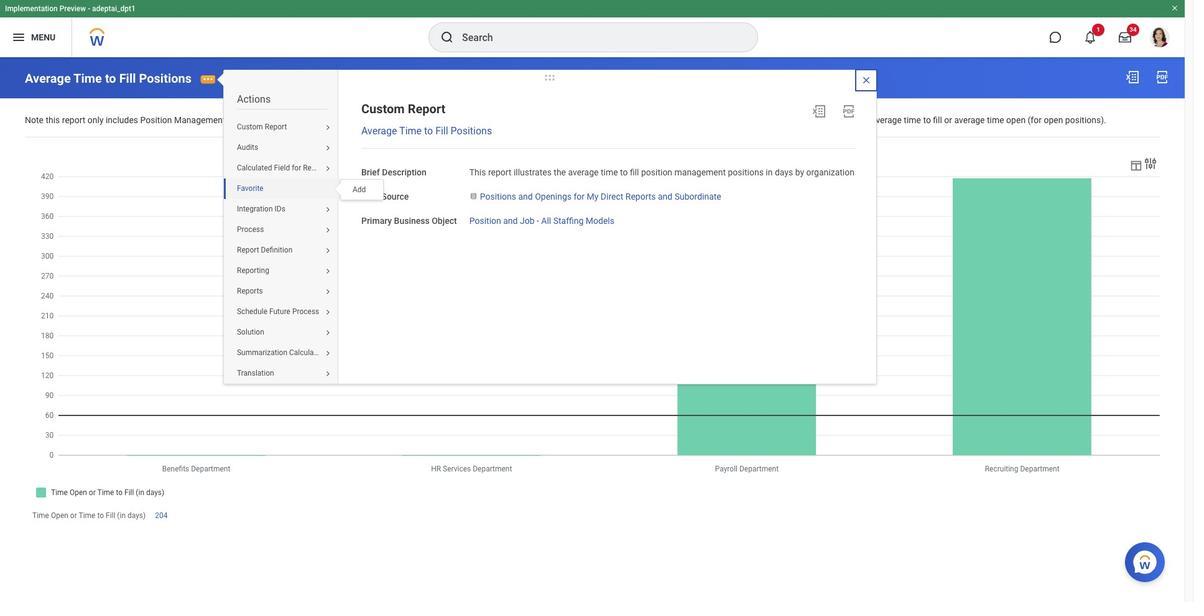 Task type: vqa. For each thing, say whether or not it's contained in the screenshot.
bottommost the This
yes



Task type: locate. For each thing, give the bounding box(es) containing it.
reports
[[626, 192, 656, 202], [237, 287, 263, 296]]

1 horizontal spatial reports
[[626, 192, 656, 202]]

summarization
[[237, 349, 287, 357]]

time inside brief description element
[[601, 167, 618, 177]]

description
[[382, 167, 427, 177]]

average inside main content
[[25, 71, 71, 86]]

1 horizontal spatial process
[[292, 308, 319, 316]]

1 vertical spatial position
[[470, 216, 501, 226]]

chevron right image inside process menu item
[[320, 227, 335, 234]]

6 chevron right image from the top
[[320, 288, 335, 296]]

in left by
[[766, 167, 773, 177]]

audits menu item
[[224, 138, 341, 158]]

for inside calculated field for report menu item
[[292, 164, 301, 173]]

1 vertical spatial in
[[766, 167, 773, 177]]

translation menu item
[[224, 364, 341, 384]]

2 horizontal spatial positions
[[775, 115, 811, 125]]

1 horizontal spatial average time to fill positions
[[361, 125, 492, 137]]

1 vertical spatial days
[[775, 167, 793, 177]]

source
[[382, 192, 409, 202]]

4 chevron right image from the top
[[320, 227, 335, 234]]

profile logan mcneil image
[[1150, 27, 1170, 50]]

0 horizontal spatial shows
[[378, 115, 403, 125]]

illustrates
[[514, 167, 552, 177]]

add menu
[[341, 180, 383, 200]]

9 chevron right image from the top
[[320, 371, 335, 378]]

positions).
[[1066, 115, 1107, 125]]

0 vertical spatial or
[[945, 115, 953, 125]]

report left illustrates
[[488, 167, 512, 177]]

0 horizontal spatial fill
[[481, 115, 490, 125]]

1 vertical spatial -
[[537, 216, 539, 226]]

custom inside custom report 'menu item'
[[237, 123, 263, 132]]

process
[[237, 225, 264, 234], [292, 308, 319, 316]]

report right days.
[[656, 115, 680, 125]]

close image
[[862, 75, 872, 85]]

0 horizontal spatial average time to fill positions link
[[25, 71, 192, 86]]

time
[[73, 71, 102, 86], [399, 125, 422, 137], [32, 512, 49, 520], [79, 512, 95, 520]]

inbox large image
[[1119, 31, 1132, 44]]

0 vertical spatial custom report
[[361, 101, 446, 116]]

for right 'calculation'
[[328, 349, 338, 357]]

average
[[25, 71, 71, 86], [361, 125, 397, 137]]

and right filled
[[737, 115, 752, 125]]

- inside custom report dialog
[[537, 216, 539, 226]]

- left all
[[537, 216, 539, 226]]

average time to fill positions main content
[[0, 57, 1185, 547]]

reports up schedule
[[237, 287, 263, 296]]

1 horizontal spatial export to excel image
[[1125, 70, 1140, 85]]

0 horizontal spatial days
[[502, 115, 520, 125]]

for inside summarization calculation for report "menu item"
[[328, 349, 338, 357]]

2 vertical spatial for
[[328, 349, 338, 357]]

0 horizontal spatial custom report
[[237, 123, 287, 132]]

0 horizontal spatial -
[[88, 4, 90, 13]]

fill inside custom report dialog
[[436, 125, 448, 137]]

1 horizontal spatial includes
[[682, 115, 714, 125]]

(in
[[117, 512, 126, 520]]

chevron right image inside reporting menu item
[[320, 268, 335, 275]]

2 horizontal spatial fill
[[436, 125, 448, 137]]

shows up organization
[[830, 115, 855, 125]]

1 horizontal spatial average
[[361, 125, 397, 137]]

0 horizontal spatial average time to fill positions
[[25, 71, 192, 86]]

integration ids
[[237, 205, 285, 214]]

1 vertical spatial process
[[292, 308, 319, 316]]

process down integration on the left top
[[237, 225, 264, 234]]

favorite
[[237, 184, 264, 193]]

openings
[[535, 192, 572, 202]]

chevron right image down 'calculation'
[[320, 371, 335, 378]]

view printable version (pdf) image
[[842, 104, 857, 119]]

2 chevron right image from the top
[[320, 145, 335, 152]]

average inside custom report dialog
[[361, 125, 397, 137]]

2 horizontal spatial for
[[574, 192, 585, 202]]

average down menu
[[25, 71, 71, 86]]

fill
[[119, 71, 136, 86], [436, 125, 448, 137], [106, 512, 115, 520]]

average time to fill positions inside custom report dialog
[[361, 125, 492, 137]]

menu banner
[[0, 0, 1185, 57]]

0 horizontal spatial custom
[[237, 123, 263, 132]]

custom up audits
[[237, 123, 263, 132]]

chevron right image for reporting
[[320, 268, 335, 275]]

summarization calculation for report
[[237, 349, 362, 357]]

0 vertical spatial for
[[292, 164, 301, 173]]

chevron right image up schedule future process menu item
[[320, 288, 335, 296]]

in
[[492, 115, 499, 125], [766, 167, 773, 177]]

2 includes from the left
[[682, 115, 714, 125]]

average time to fill positions link up description
[[361, 125, 492, 137]]

chevron right image up reporting menu item
[[320, 247, 335, 255]]

1 vertical spatial average time to fill positions
[[361, 125, 492, 137]]

time inside custom report dialog
[[399, 125, 422, 137]]

add
[[353, 185, 366, 194]]

integration
[[237, 205, 273, 214]]

average time to fill positions link
[[25, 71, 192, 86], [361, 125, 492, 137]]

schedule future process menu item
[[224, 302, 341, 323]]

custom right groups)
[[361, 101, 405, 116]]

chevron right image inside the report definition menu item
[[320, 247, 335, 255]]

chevron right image up 'calculation'
[[320, 309, 335, 316]]

open
[[754, 115, 773, 125], [1007, 115, 1026, 125], [1044, 115, 1063, 125]]

2 chevron right image from the top
[[320, 247, 335, 255]]

position down data source image
[[470, 216, 501, 226]]

0 horizontal spatial for
[[292, 164, 301, 173]]

export to excel image
[[1125, 70, 1140, 85], [812, 104, 827, 119]]

reports menu item
[[224, 281, 341, 302]]

1 horizontal spatial fill
[[119, 71, 136, 86]]

to
[[105, 71, 116, 86], [471, 115, 479, 125], [924, 115, 931, 125], [424, 125, 433, 137], [620, 167, 628, 177], [97, 512, 104, 520]]

export to excel image left view printable version (pdf) image
[[1125, 70, 1140, 85]]

custom report right groups)
[[361, 101, 446, 116]]

open left (for
[[1007, 115, 1026, 125]]

custom
[[361, 101, 405, 116], [237, 123, 263, 132]]

1 horizontal spatial report
[[488, 167, 512, 177]]

and left the job
[[503, 216, 518, 226]]

in left with
[[492, 115, 499, 125]]

average inside brief description element
[[568, 167, 599, 177]]

open right filled
[[754, 115, 773, 125]]

menu inside custom report dialog
[[224, 117, 362, 384]]

positions
[[139, 71, 192, 86], [451, 125, 492, 137], [480, 192, 516, 202]]

fill
[[481, 115, 490, 125], [933, 115, 942, 125], [630, 167, 639, 177]]

chevron right image for translation
[[320, 371, 335, 378]]

includes left filled
[[682, 115, 714, 125]]

this right days.
[[638, 115, 654, 125]]

0 horizontal spatial average
[[25, 71, 71, 86]]

0 horizontal spatial reports
[[237, 287, 263, 296]]

or
[[945, 115, 953, 125], [70, 512, 77, 520]]

export to excel image for brief description
[[812, 104, 827, 119]]

future
[[269, 308, 290, 316]]

chevron right image up 'calculation'
[[320, 329, 335, 337]]

1 vertical spatial chevron right image
[[320, 247, 335, 255]]

custom report up audits
[[237, 123, 287, 132]]

0 horizontal spatial this
[[470, 167, 486, 177]]

3 chevron right image from the top
[[320, 329, 335, 337]]

chevron right image up "audits" 'menu item'
[[320, 124, 335, 132]]

chevron right image inside translation menu item
[[320, 371, 335, 378]]

chevron right image inside "audits" 'menu item'
[[320, 145, 335, 152]]

and up the job
[[518, 192, 533, 202]]

0 vertical spatial this
[[638, 115, 654, 125]]

chevron right image
[[320, 206, 335, 214], [320, 247, 335, 255], [320, 329, 335, 337]]

position
[[140, 115, 172, 125], [470, 216, 501, 226]]

2 horizontal spatial open
[[1044, 115, 1063, 125]]

1 open from the left
[[754, 115, 773, 125]]

chevron right image inside reports menu item
[[320, 288, 335, 296]]

menu
[[224, 117, 362, 384]]

chevron right image up reports menu item
[[320, 268, 335, 275]]

menu containing custom report
[[224, 117, 362, 384]]

1 horizontal spatial shows
[[830, 115, 855, 125]]

chevron right image up the add dialog
[[320, 165, 335, 173]]

1 horizontal spatial positions
[[728, 167, 764, 177]]

open right (for
[[1044, 115, 1063, 125]]

chevron right image down the add dialog
[[320, 227, 335, 234]]

ids
[[275, 205, 285, 214]]

export to excel image inside average time to fill positions main content
[[1125, 70, 1140, 85]]

1 horizontal spatial fill
[[630, 167, 639, 177]]

primary
[[361, 216, 392, 226]]

1 includes from the left
[[106, 115, 138, 125]]

8 chevron right image from the top
[[320, 350, 335, 357]]

1 chevron right image from the top
[[320, 206, 335, 214]]

- right preview
[[88, 4, 90, 13]]

fill inside brief description element
[[630, 167, 639, 177]]

1 vertical spatial fill
[[436, 125, 448, 137]]

Search Workday  search field
[[462, 24, 732, 51]]

includes right the only
[[106, 115, 138, 125]]

chevron right image for summarization calculation for report
[[320, 350, 335, 357]]

management
[[174, 115, 225, 125]]

average for right the average time to fill positions link
[[361, 125, 397, 137]]

object
[[432, 216, 457, 226]]

this
[[638, 115, 654, 125], [470, 167, 486, 177]]

0 vertical spatial days
[[502, 115, 520, 125]]

report right this
[[62, 115, 85, 125]]

2 vertical spatial fill
[[106, 512, 115, 520]]

chevron right image down groups)
[[320, 145, 335, 152]]

1 horizontal spatial -
[[537, 216, 539, 226]]

0 horizontal spatial fill
[[106, 512, 115, 520]]

1 vertical spatial or
[[70, 512, 77, 520]]

custom report dialog
[[211, 70, 877, 385]]

7 chevron right image from the top
[[320, 309, 335, 316]]

all
[[541, 216, 551, 226]]

average time to fill positions
[[25, 71, 192, 86], [361, 125, 492, 137]]

for left the my
[[574, 192, 585, 202]]

positions up by
[[775, 115, 811, 125]]

this up data source image
[[470, 167, 486, 177]]

report
[[408, 101, 446, 116], [265, 123, 287, 132], [303, 164, 325, 173], [237, 246, 259, 255], [340, 349, 362, 357]]

to inside brief description element
[[620, 167, 628, 177]]

calculated field for report menu item
[[224, 158, 341, 179]]

1 horizontal spatial for
[[328, 349, 338, 357]]

export to excel image left view printable version (pdf) icon
[[812, 104, 827, 119]]

0 vertical spatial reports
[[626, 192, 656, 202]]

positions
[[228, 115, 263, 125], [775, 115, 811, 125], [728, 167, 764, 177]]

1 horizontal spatial open
[[1007, 115, 1026, 125]]

positions inside brief description element
[[728, 167, 764, 177]]

-
[[88, 4, 90, 13], [537, 216, 539, 226]]

in inside brief description element
[[766, 167, 773, 177]]

1 vertical spatial for
[[574, 192, 585, 202]]

average
[[419, 115, 450, 125], [872, 115, 902, 125], [955, 115, 985, 125], [568, 167, 599, 177]]

0 horizontal spatial or
[[70, 512, 77, 520]]

chevron right image inside integration ids menu item
[[320, 206, 335, 214]]

1 horizontal spatial or
[[945, 115, 953, 125]]

positions inside main content
[[139, 71, 192, 86]]

for for summarization calculation for report
[[328, 349, 338, 357]]

0 vertical spatial chevron right image
[[320, 206, 335, 214]]

1 horizontal spatial this
[[638, 115, 654, 125]]

2 shows from the left
[[830, 115, 855, 125]]

position and job - all staffing models
[[470, 216, 615, 226]]

1 horizontal spatial in
[[766, 167, 773, 177]]

positions right management
[[728, 167, 764, 177]]

2 horizontal spatial report
[[656, 115, 680, 125]]

close environment banner image
[[1171, 4, 1179, 12]]

1 horizontal spatial position
[[470, 216, 501, 226]]

fill for right the average time to fill positions link
[[436, 125, 448, 137]]

1 vertical spatial custom
[[237, 123, 263, 132]]

calculated
[[237, 164, 272, 173]]

chevron right image inside calculated field for report menu item
[[320, 165, 335, 173]]

0 horizontal spatial in
[[492, 115, 499, 125]]

average time to fill positions up the only
[[25, 71, 192, 86]]

positions for right the average time to fill positions link
[[451, 125, 492, 137]]

position inside main content
[[140, 115, 172, 125]]

chevron right image up translation menu item on the left bottom
[[320, 350, 335, 357]]

chevron right image inside summarization calculation for report "menu item"
[[320, 350, 335, 357]]

and left view printable version (pdf) icon
[[813, 115, 828, 125]]

position left management
[[140, 115, 172, 125]]

0 vertical spatial average time to fill positions link
[[25, 71, 192, 86]]

shows right groups)
[[378, 115, 403, 125]]

1 vertical spatial positions
[[451, 125, 492, 137]]

the
[[405, 115, 417, 125], [540, 115, 553, 125], [857, 115, 869, 125], [554, 167, 566, 177]]

3 chevron right image from the top
[[320, 165, 335, 173]]

and inside position and job - all staffing models link
[[503, 216, 518, 226]]

0 vertical spatial average
[[25, 71, 71, 86]]

60
[[603, 115, 613, 125]]

chevron right image for process
[[320, 227, 335, 234]]

report definition menu item
[[224, 240, 341, 261]]

1 vertical spatial custom report
[[237, 123, 287, 132]]

brief
[[361, 167, 380, 177]]

0 horizontal spatial positions
[[228, 115, 263, 125]]

process menu item
[[224, 220, 341, 240]]

1 chevron right image from the top
[[320, 124, 335, 132]]

average time to fill positions inside average time to fill positions main content
[[25, 71, 192, 86]]

0 horizontal spatial report
[[62, 115, 85, 125]]

time up description
[[399, 125, 422, 137]]

average up brief
[[361, 125, 397, 137]]

chevron right image inside custom report 'menu item'
[[320, 124, 335, 132]]

integration ids menu item
[[224, 199, 341, 220]]

1 horizontal spatial custom
[[361, 101, 405, 116]]

0 horizontal spatial export to excel image
[[812, 104, 827, 119]]

this inside average time to fill positions main content
[[638, 115, 654, 125]]

0 vertical spatial -
[[88, 4, 90, 13]]

custom report
[[361, 101, 446, 116], [237, 123, 287, 132]]

schedule
[[237, 308, 268, 316]]

days)
[[128, 512, 146, 520]]

shows
[[378, 115, 403, 125], [830, 115, 855, 125]]

1 vertical spatial average
[[361, 125, 397, 137]]

for right 'field' at the top of page
[[292, 164, 301, 173]]

2 vertical spatial chevron right image
[[320, 329, 335, 337]]

report
[[62, 115, 85, 125], [656, 115, 680, 125], [488, 167, 512, 177]]

only
[[88, 115, 104, 125]]

0 horizontal spatial open
[[754, 115, 773, 125]]

0 vertical spatial position
[[140, 115, 172, 125]]

days left with
[[502, 115, 520, 125]]

positions down the actions
[[228, 115, 263, 125]]

fill for the average time to fill positions link in average time to fill positions main content
[[119, 71, 136, 86]]

0 vertical spatial fill
[[119, 71, 136, 86]]

reports inside menu item
[[237, 287, 263, 296]]

0 horizontal spatial position
[[140, 115, 172, 125]]

reports right direct
[[626, 192, 656, 202]]

time
[[452, 115, 469, 125], [904, 115, 921, 125], [987, 115, 1005, 125], [601, 167, 618, 177]]

days
[[502, 115, 520, 125], [775, 167, 793, 177]]

1
[[1097, 26, 1100, 33]]

0 vertical spatial average time to fill positions
[[25, 71, 192, 86]]

0 vertical spatial in
[[492, 115, 499, 125]]

5 chevron right image from the top
[[320, 268, 335, 275]]

average time to fill positions up description
[[361, 125, 492, 137]]

note this report only includes position management positions (not headcount groups) and shows the average time to fill in days with the target being 60 days. this report includes filled and open positions and shows the average time to fill or average time open (for open positions).
[[25, 115, 1107, 125]]

0 vertical spatial process
[[237, 225, 264, 234]]

time right open
[[79, 512, 95, 520]]

2 horizontal spatial fill
[[933, 115, 942, 125]]

for
[[292, 164, 301, 173], [574, 192, 585, 202], [328, 349, 338, 357]]

average time to fill positions link up the only
[[25, 71, 192, 86]]

0 vertical spatial export to excel image
[[1125, 70, 1140, 85]]

days left by
[[775, 167, 793, 177]]

1 vertical spatial export to excel image
[[812, 104, 827, 119]]

1 vertical spatial this
[[470, 167, 486, 177]]

1 vertical spatial average time to fill positions link
[[361, 125, 492, 137]]

0 vertical spatial positions
[[139, 71, 192, 86]]

0 horizontal spatial includes
[[106, 115, 138, 125]]

implementation preview -   adeptai_dpt1
[[5, 4, 136, 13]]

business
[[394, 216, 430, 226]]

1 vertical spatial reports
[[237, 287, 263, 296]]

includes
[[106, 115, 138, 125], [682, 115, 714, 125]]

chevron right image
[[320, 124, 335, 132], [320, 145, 335, 152], [320, 165, 335, 173], [320, 227, 335, 234], [320, 268, 335, 275], [320, 288, 335, 296], [320, 309, 335, 316], [320, 350, 335, 357], [320, 371, 335, 378]]

average time to fill positions for right the average time to fill positions link
[[361, 125, 492, 137]]

0 horizontal spatial process
[[237, 225, 264, 234]]

chevron right image down the add dialog
[[320, 206, 335, 214]]

and
[[361, 115, 375, 125], [737, 115, 752, 125], [813, 115, 828, 125], [518, 192, 533, 202], [658, 192, 673, 202], [503, 216, 518, 226]]

process right 'future'
[[292, 308, 319, 316]]

chevron right image inside schedule future process menu item
[[320, 309, 335, 316]]

1 horizontal spatial days
[[775, 167, 793, 177]]

the up openings
[[554, 167, 566, 177]]



Task type: describe. For each thing, give the bounding box(es) containing it.
models
[[586, 216, 615, 226]]

data source
[[361, 192, 409, 202]]

note
[[25, 115, 44, 125]]

2 open from the left
[[1007, 115, 1026, 125]]

calculation
[[289, 349, 327, 357]]

report inside brief description element
[[488, 167, 512, 177]]

target
[[555, 115, 578, 125]]

the right with
[[540, 115, 553, 125]]

by
[[795, 167, 804, 177]]

actions
[[237, 93, 271, 105]]

this inside brief description element
[[470, 167, 486, 177]]

chevron right image for custom report
[[320, 124, 335, 132]]

adeptai_dpt1
[[92, 4, 136, 13]]

report inside calculated field for report menu item
[[303, 164, 325, 173]]

days inside average time to fill positions main content
[[502, 115, 520, 125]]

time left open
[[32, 512, 49, 520]]

days inside brief description element
[[775, 167, 793, 177]]

search image
[[440, 30, 455, 45]]

brief description element
[[470, 160, 855, 179]]

reporting menu item
[[224, 261, 341, 281]]

time open or time to fill (in days)
[[32, 512, 146, 520]]

reporting
[[237, 267, 269, 275]]

position
[[641, 167, 673, 177]]

custom report menu item
[[224, 117, 341, 138]]

204
[[155, 512, 168, 520]]

chevron right image inside solution "menu item"
[[320, 329, 335, 337]]

staffing
[[553, 216, 584, 226]]

this report illustrates the average time to fill position management positions in days by organization
[[470, 167, 855, 177]]

management
[[675, 167, 726, 177]]

34 button
[[1112, 24, 1140, 51]]

configure and view chart data image
[[1143, 156, 1158, 171]]

- inside menu banner
[[88, 4, 90, 13]]

for inside positions and openings for my direct reports and subordinate link
[[574, 192, 585, 202]]

being
[[580, 115, 601, 125]]

direct
[[601, 192, 624, 202]]

data
[[361, 192, 379, 202]]

primary business object
[[361, 216, 457, 226]]

my
[[587, 192, 599, 202]]

time up the only
[[73, 71, 102, 86]]

chevron right image for schedule future process
[[320, 309, 335, 316]]

add dialog
[[328, 179, 384, 200]]

2 vertical spatial positions
[[480, 192, 516, 202]]

positions and openings for my direct reports and subordinate
[[480, 192, 722, 202]]

report inside the report definition menu item
[[237, 246, 259, 255]]

chevron right image for definition
[[320, 247, 335, 255]]

the up description
[[405, 115, 417, 125]]

custom report inside 'menu item'
[[237, 123, 287, 132]]

0 vertical spatial custom
[[361, 101, 405, 116]]

field
[[274, 164, 290, 173]]

(not
[[265, 115, 281, 125]]

in inside average time to fill positions main content
[[492, 115, 499, 125]]

chevron right image for reports
[[320, 288, 335, 296]]

headcount
[[283, 115, 326, 125]]

audits
[[237, 143, 258, 152]]

justify image
[[11, 30, 26, 45]]

open
[[51, 512, 68, 520]]

the inside brief description element
[[554, 167, 566, 177]]

summarization calculation for report menu item
[[224, 343, 362, 364]]

with
[[522, 115, 538, 125]]

positions and openings for my direct reports and subordinate link
[[480, 189, 722, 202]]

data source image
[[470, 192, 478, 202]]

average for the average time to fill positions link in average time to fill positions main content
[[25, 71, 71, 86]]

1 horizontal spatial custom report
[[361, 101, 446, 116]]

organization
[[807, 167, 855, 177]]

subordinate
[[675, 192, 722, 202]]

1 shows from the left
[[378, 115, 403, 125]]

for for calculated field for report
[[292, 164, 301, 173]]

report inside custom report 'menu item'
[[265, 123, 287, 132]]

job
[[520, 216, 535, 226]]

position and job - all staffing models link
[[470, 213, 615, 226]]

export to excel image for note this report only includes position management positions (not headcount groups) and shows the average time to fill in days with the target being 60 days. this report includes filled and open positions and shows the average time to fill or average time open (for open positions).
[[1125, 70, 1140, 85]]

calculated field for report
[[237, 164, 325, 173]]

report inside summarization calculation for report "menu item"
[[340, 349, 362, 357]]

days.
[[615, 115, 636, 125]]

chevron right image for audits
[[320, 145, 335, 152]]

definition
[[261, 246, 293, 255]]

this
[[46, 115, 60, 125]]

notifications large image
[[1084, 31, 1097, 44]]

and right groups)
[[361, 115, 375, 125]]

filled
[[716, 115, 735, 125]]

the right view printable version (pdf) icon
[[857, 115, 869, 125]]

average time to fill positions for the average time to fill positions link in average time to fill positions main content
[[25, 71, 192, 86]]

1 horizontal spatial average time to fill positions link
[[361, 125, 492, 137]]

move modal image
[[538, 70, 563, 85]]

implementation
[[5, 4, 58, 13]]

3 open from the left
[[1044, 115, 1063, 125]]

positions for the average time to fill positions link in average time to fill positions main content
[[139, 71, 192, 86]]

brief description
[[361, 167, 427, 177]]

schedule future process
[[237, 308, 319, 316]]

view printable version (pdf) image
[[1155, 70, 1170, 85]]

menu button
[[0, 17, 72, 57]]

position inside custom report dialog
[[470, 216, 501, 226]]

34
[[1130, 26, 1137, 33]]

average time to fill positions - table image
[[1130, 159, 1143, 173]]

204 button
[[155, 511, 169, 521]]

solution menu item
[[224, 323, 341, 343]]

(for
[[1028, 115, 1042, 125]]

chevron right image for calculated field for report
[[320, 165, 335, 173]]

report definition
[[237, 246, 293, 255]]

solution
[[237, 328, 264, 337]]

menu
[[31, 32, 56, 42]]

and down this report illustrates the average time to fill position management positions in days by organization
[[658, 192, 673, 202]]

preview
[[60, 4, 86, 13]]

translation
[[237, 369, 274, 378]]

average time to fill positions link inside average time to fill positions main content
[[25, 71, 192, 86]]

chevron right image for ids
[[320, 206, 335, 214]]

1 button
[[1077, 24, 1105, 51]]

groups)
[[328, 115, 359, 125]]



